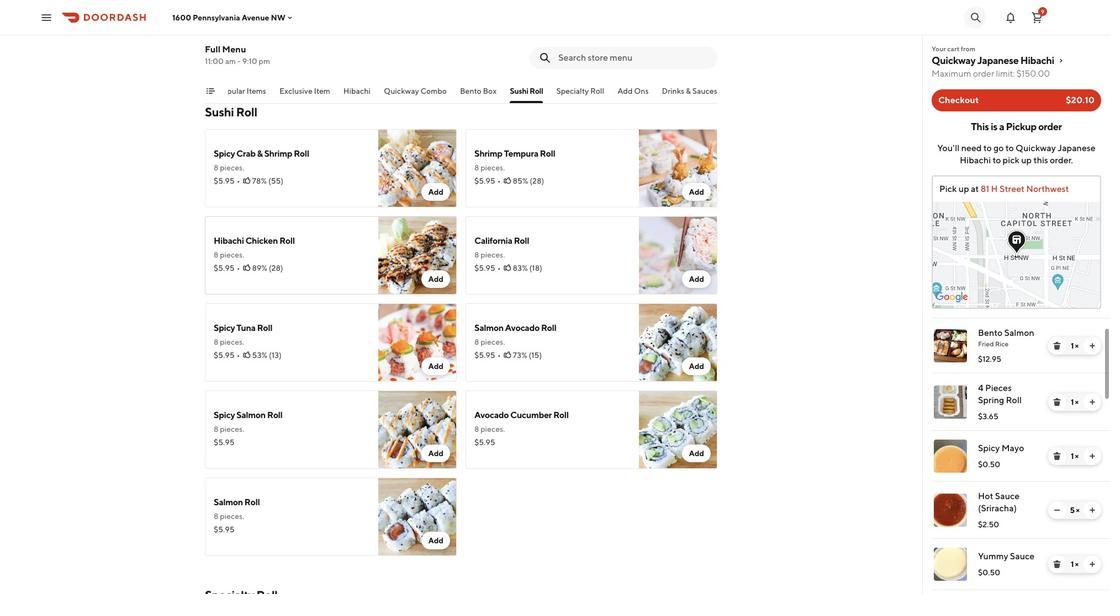 Task type: vqa. For each thing, say whether or not it's contained in the screenshot.
"LEO'S BAGELS"
no



Task type: describe. For each thing, give the bounding box(es) containing it.
1 for bento salmon
[[1071, 342, 1074, 351]]

box
[[483, 87, 497, 96]]

pennsylvania
[[193, 13, 240, 22]]

you'll
[[937, 143, 960, 154]]

rice
[[995, 340, 1009, 349]]

8 for salmon avocado roll
[[474, 338, 479, 347]]

add for hibachi chicken roll
[[428, 275, 444, 284]]

add button for shrimp tempura roll
[[682, 183, 711, 201]]

1600
[[172, 13, 191, 22]]

1600 pennsylvania avenue nw button
[[172, 13, 294, 22]]

this
[[971, 121, 989, 133]]

add button for avocado cucumber roll
[[682, 445, 711, 463]]

roll inside spicy salmon roll 8 pieces. $5.95
[[267, 410, 283, 421]]

popular items button
[[218, 86, 266, 103]]

0 vertical spatial bento salmon image
[[378, 0, 457, 73]]

avocado inside salmon avocado roll 8 pieces.
[[505, 323, 540, 334]]

sauce for yummy sauce
[[1010, 552, 1035, 562]]

pieces. for hibachi chicken roll
[[220, 251, 244, 260]]

salmon inside salmon avocado roll 8 pieces.
[[474, 323, 504, 334]]

quickway combo button
[[384, 86, 447, 103]]

add for shrimp tempura roll
[[689, 188, 704, 197]]

81
[[981, 184, 990, 194]]

powered by google image
[[936, 292, 968, 303]]

salmon inside salmon roll 8 pieces. $5.95
[[214, 498, 243, 508]]

1 for yummy sauce
[[1071, 561, 1074, 569]]

spicy mayo image
[[934, 440, 967, 473]]

$0.50 for yummy
[[978, 569, 1000, 578]]

1 horizontal spatial two
[[273, 45, 286, 54]]

avocado inside avocado cucumber roll 8 pieces. $5.95
[[474, 410, 509, 421]]

your cart from
[[932, 45, 976, 53]]

roll inside spicy tuna roll 8 pieces.
[[257, 323, 272, 334]]

spicy tuna roll image
[[378, 304, 457, 382]]

add button for spicy crab & shrimp roll
[[422, 183, 450, 201]]

bento for bento salmon fried rice
[[978, 328, 1003, 339]]

northwest
[[1026, 184, 1069, 194]]

2 horizontal spatial to
[[1006, 143, 1014, 154]]

1 vertical spatial your
[[932, 45, 946, 53]]

2 vertical spatial pieces
[[265, 56, 288, 65]]

0 horizontal spatial japanese
[[977, 55, 1019, 66]]

roll,
[[258, 45, 271, 54]]

show menu categories image
[[206, 87, 215, 96]]

roll inside '4 pieces spring roll'
[[1006, 395, 1022, 406]]

california roll image
[[639, 217, 718, 295]]

quickway for quickway combo
[[384, 87, 419, 96]]

1 × for bento salmon
[[1071, 342, 1079, 351]]

(15)
[[529, 351, 542, 360]]

limit:
[[996, 68, 1015, 79]]

• for tuna
[[237, 351, 240, 360]]

add button for california roll
[[682, 271, 711, 288]]

hot sauce (sriracha) image
[[934, 494, 967, 528]]

(13)
[[269, 351, 282, 360]]

open menu image
[[40, 11, 53, 24]]

order.
[[1050, 155, 1073, 166]]

(28) for chicken
[[269, 264, 283, 273]]

pieces
[[985, 383, 1012, 394]]

4 pieces spring roll image
[[934, 386, 967, 419]]

× for bento salmon
[[1075, 342, 1079, 351]]

0 vertical spatial sushi
[[510, 87, 528, 96]]

(sriracha)
[[978, 504, 1017, 514]]

noodles.
[[276, 34, 305, 43]]

pick
[[1003, 155, 1020, 166]]

avenue
[[242, 13, 269, 22]]

• for tempura
[[498, 177, 501, 186]]

bento for bento box
[[460, 87, 481, 96]]

53% (13)
[[252, 351, 282, 360]]

1 vertical spatial pieces
[[288, 45, 310, 54]]

mixed
[[337, 23, 359, 32]]

mayo
[[1002, 444, 1024, 454]]

chicken
[[245, 236, 278, 246]]

avocado cucumber roll 8 pieces. $5.95
[[474, 410, 569, 447]]

choice
[[232, 23, 255, 32]]

chicken
[[320, 45, 348, 54]]

salmon for fried
[[1004, 328, 1034, 339]]

1 × for spicy mayo
[[1071, 452, 1079, 461]]

remove item from cart image for spicy mayo
[[1053, 452, 1062, 461]]

83% (18)
[[513, 264, 542, 273]]

add button for salmon roll
[[422, 532, 450, 550]]

bento box button
[[460, 86, 497, 103]]

1 vertical spatial two
[[251, 56, 264, 65]]

plus
[[307, 34, 322, 43]]

$5.95 • for california roll
[[474, 264, 501, 273]]

pieces. for spicy tuna roll
[[220, 338, 244, 347]]

this
[[1034, 155, 1048, 166]]

$0.50 for spicy
[[978, 461, 1000, 470]]

or
[[267, 34, 274, 43]]

pieces. for avocado cucumber roll
[[481, 425, 505, 434]]

spicy salmon roll image
[[378, 391, 457, 470]]

shrimp tempura roll 8 pieces.
[[474, 149, 555, 172]]

street
[[1000, 184, 1025, 194]]

spicy inside list
[[978, 444, 1000, 454]]

dumpling,
[[214, 56, 249, 65]]

$5.95 for shrimp tempura roll
[[474, 177, 495, 186]]

9
[[1041, 8, 1045, 15]]

$5.95 for salmon avocado roll
[[474, 351, 495, 360]]

items
[[247, 87, 266, 96]]

& inside button
[[686, 87, 691, 96]]

8 for spicy salmon roll
[[214, 425, 218, 434]]

roll inside avocado cucumber roll 8 pieces. $5.95
[[553, 410, 569, 421]]

73%
[[513, 351, 527, 360]]

pick up at 81 h street northwest
[[940, 184, 1069, 194]]

8 for spicy tuna roll
[[214, 338, 218, 347]]

ons
[[634, 87, 649, 96]]

crab
[[236, 149, 256, 159]]

drinks & sauces
[[662, 87, 717, 96]]

roll inside california roll 8 pieces.
[[514, 236, 529, 246]]

8 inside salmon roll 8 pieces. $5.95
[[214, 513, 218, 521]]

pickup
[[1006, 121, 1037, 133]]

8 for hibachi chicken roll
[[214, 251, 218, 260]]

$5.95 • for hibachi chicken roll
[[214, 264, 240, 273]]

89%
[[252, 264, 267, 273]]

need
[[961, 143, 982, 154]]

remove item from cart image
[[1053, 561, 1062, 569]]

$12.95 for bento salmon your choice of hibachi. served with mixed vegetable, rice or noodles. plus four pieces of california roll, two pieces of chicken dumpling, two pieces of spring roll.
[[214, 48, 237, 56]]

salmon avocado roll image
[[639, 304, 718, 382]]

shrimp inside shrimp tempura roll 8 pieces.
[[474, 149, 502, 159]]

four
[[323, 34, 338, 43]]

yummy sauce
[[978, 552, 1035, 562]]

spicy salmon roll 8 pieces. $5.95
[[214, 410, 283, 447]]

specialty roll button
[[556, 86, 604, 103]]

• for avocado
[[498, 351, 501, 360]]

add one to cart image
[[1088, 342, 1097, 351]]

quickway japanese hibachi link
[[932, 54, 1101, 67]]

checkout
[[938, 95, 979, 106]]

add for spicy crab & shrimp roll
[[428, 188, 444, 197]]

bento salmon fried rice
[[978, 328, 1034, 349]]

hibachi inside you'll need to go to quickway japanese hibachi to pick up this order.
[[960, 155, 991, 166]]

hot sauce (sriracha)
[[978, 492, 1020, 514]]

8 inside spicy crab & shrimp roll 8 pieces.
[[214, 164, 218, 172]]

vegetable,
[[214, 34, 251, 43]]

9 items, open order cart image
[[1031, 11, 1044, 24]]

from
[[961, 45, 976, 53]]

0 horizontal spatial sushi roll
[[205, 105, 257, 119]]

spicy crab & shrimp roll 8 pieces.
[[214, 149, 309, 172]]

pieces. for spicy salmon roll
[[220, 425, 244, 434]]

$5.95 inside spicy salmon roll 8 pieces. $5.95
[[214, 439, 235, 447]]

× for hot sauce (sriracha)
[[1076, 507, 1080, 515]]

up inside you'll need to go to quickway japanese hibachi to pick up this order.
[[1021, 155, 1032, 166]]

• for chicken
[[237, 264, 240, 273]]

drinks
[[662, 87, 684, 96]]

spring
[[978, 395, 1004, 406]]

0 horizontal spatial up
[[959, 184, 969, 194]]

pieces. for salmon avocado roll
[[481, 338, 505, 347]]

spicy tuna roll 8 pieces.
[[214, 323, 272, 347]]

go
[[994, 143, 1004, 154]]

full menu 11:00 am - 9:10 pm
[[205, 44, 270, 66]]

roll inside button
[[590, 87, 604, 96]]

cucumber
[[510, 410, 552, 421]]

0 vertical spatial pieces
[[339, 34, 362, 43]]

california inside california roll 8 pieces.
[[474, 236, 512, 246]]

hibachi inside quickway japanese hibachi link
[[1021, 55, 1054, 66]]

exclusive item
[[279, 87, 330, 96]]

list containing bento salmon
[[923, 318, 1110, 591]]

am
[[225, 57, 236, 66]]

$5.95 inside avocado cucumber roll 8 pieces. $5.95
[[474, 439, 495, 447]]

of left spring
[[290, 56, 297, 65]]

california inside bento salmon your choice of hibachi. served with mixed vegetable, rice or noodles. plus four pieces of california roll, two pieces of chicken dumpling, two pieces of spring roll.
[[222, 45, 257, 54]]

add for spicy tuna roll
[[428, 362, 444, 371]]

popular items
[[218, 87, 266, 96]]

salmon for your
[[239, 8, 268, 19]]



Task type: locate. For each thing, give the bounding box(es) containing it.
1 shrimp from the left
[[264, 149, 292, 159]]

full
[[205, 44, 220, 55]]

hibachi right item
[[343, 87, 371, 96]]

salmon avocado roll 8 pieces.
[[474, 323, 557, 347]]

1 vertical spatial sauce
[[1010, 552, 1035, 562]]

notification bell image
[[1004, 11, 1017, 24]]

0 vertical spatial japanese
[[977, 55, 1019, 66]]

$5.95 •
[[214, 177, 240, 186], [474, 177, 501, 186], [214, 264, 240, 273], [474, 264, 501, 273], [214, 351, 240, 360], [474, 351, 501, 360]]

0 horizontal spatial $12.95
[[214, 48, 237, 56]]

2 1 from the top
[[1071, 398, 1074, 407]]

bento salmon image
[[378, 0, 457, 73], [934, 330, 967, 363]]

quickway
[[932, 55, 976, 66], [384, 87, 419, 96], [1016, 143, 1056, 154]]

pieces. for shrimp tempura roll
[[481, 164, 505, 172]]

1 horizontal spatial &
[[686, 87, 691, 96]]

served
[[294, 23, 319, 32]]

Item Search search field
[[558, 52, 709, 64]]

to down go
[[993, 155, 1001, 166]]

2 $0.50 from the top
[[978, 569, 1000, 578]]

quickway inside you'll need to go to quickway japanese hibachi to pick up this order.
[[1016, 143, 1056, 154]]

53%
[[252, 351, 267, 360]]

$12.95 for bento salmon fried rice
[[978, 355, 1002, 364]]

0 vertical spatial &
[[686, 87, 691, 96]]

pieces. inside hibachi chicken roll 8 pieces.
[[220, 251, 244, 260]]

1 horizontal spatial sushi roll
[[510, 87, 543, 96]]

shrimp up (55)
[[264, 149, 292, 159]]

3 1 from the top
[[1071, 452, 1074, 461]]

bento up fried
[[978, 328, 1003, 339]]

(28) for tempura
[[530, 177, 544, 186]]

89% (28)
[[252, 264, 283, 273]]

hibachi
[[1021, 55, 1054, 66], [343, 87, 371, 96], [960, 155, 991, 166], [214, 236, 244, 246]]

1 vertical spatial sushi roll
[[205, 105, 257, 119]]

3 add one to cart image from the top
[[1088, 507, 1097, 515]]

3 1 × from the top
[[1071, 452, 1079, 461]]

$12.95 up am at left top
[[214, 48, 237, 56]]

pm
[[259, 57, 270, 66]]

bento box
[[460, 87, 497, 96]]

1 horizontal spatial to
[[993, 155, 1001, 166]]

0 vertical spatial remove item from cart image
[[1053, 342, 1062, 351]]

order
[[973, 68, 995, 79], [1038, 121, 1062, 133]]

8 inside spicy tuna roll 8 pieces.
[[214, 338, 218, 347]]

roll inside salmon roll 8 pieces. $5.95
[[244, 498, 260, 508]]

× for spicy mayo
[[1075, 452, 1079, 461]]

1 vertical spatial $12.95
[[978, 355, 1002, 364]]

• left '85%'
[[498, 177, 501, 186]]

avocado cucumber roll image
[[639, 391, 718, 470]]

hot
[[978, 492, 993, 502]]

$5.95 • down spicy tuna roll 8 pieces.
[[214, 351, 240, 360]]

salmon for roll
[[236, 410, 266, 421]]

0 vertical spatial $0.50
[[978, 461, 1000, 470]]

add button
[[422, 183, 450, 201], [682, 183, 711, 201], [422, 271, 450, 288], [682, 271, 711, 288], [422, 358, 450, 376], [682, 358, 711, 376], [422, 445, 450, 463], [682, 445, 711, 463], [422, 532, 450, 550]]

add
[[618, 87, 633, 96], [428, 188, 444, 197], [689, 188, 704, 197], [428, 275, 444, 284], [689, 275, 704, 284], [428, 362, 444, 371], [689, 362, 704, 371], [428, 450, 444, 458], [689, 450, 704, 458], [428, 537, 444, 546]]

8 inside spicy salmon roll 8 pieces. $5.95
[[214, 425, 218, 434]]

1 1 from the top
[[1071, 342, 1074, 351]]

hibachi left 'chicken'
[[214, 236, 244, 246]]

sushi right box
[[510, 87, 528, 96]]

hibachi up $150.00
[[1021, 55, 1054, 66]]

$5.95 • for spicy tuna roll
[[214, 351, 240, 360]]

rice
[[252, 34, 265, 43]]

up
[[1021, 155, 1032, 166], [959, 184, 969, 194]]

11:00
[[205, 57, 224, 66]]

sushi roll right box
[[510, 87, 543, 96]]

specialty roll
[[556, 87, 604, 96]]

bento up the choice
[[214, 8, 238, 19]]

1 horizontal spatial shrimp
[[474, 149, 502, 159]]

exclusive item button
[[279, 86, 330, 103]]

• for roll
[[498, 264, 501, 273]]

1 horizontal spatial order
[[1038, 121, 1062, 133]]

$2.50
[[978, 521, 999, 530]]

roll inside shrimp tempura roll 8 pieces.
[[540, 149, 555, 159]]

pieces. inside salmon avocado roll 8 pieces.
[[481, 338, 505, 347]]

2 horizontal spatial bento
[[978, 328, 1003, 339]]

add button for spicy tuna roll
[[422, 358, 450, 376]]

& inside spicy crab & shrimp roll 8 pieces.
[[257, 149, 263, 159]]

quickway inside 'button'
[[384, 87, 419, 96]]

• down california roll 8 pieces.
[[498, 264, 501, 273]]

1 vertical spatial remove item from cart image
[[1053, 398, 1062, 407]]

0 vertical spatial sushi roll
[[510, 87, 543, 96]]

1
[[1071, 342, 1074, 351], [1071, 398, 1074, 407], [1071, 452, 1074, 461], [1071, 561, 1074, 569]]

$12.95 down fried
[[978, 355, 1002, 364]]

bento inside bento salmon fried rice
[[978, 328, 1003, 339]]

2 vertical spatial remove item from cart image
[[1053, 452, 1062, 461]]

japanese
[[977, 55, 1019, 66], [1058, 143, 1096, 154]]

$20.10
[[1066, 95, 1095, 106]]

sushi roll
[[510, 87, 543, 96], [205, 105, 257, 119]]

h
[[991, 184, 998, 194]]

avocado left "cucumber"
[[474, 410, 509, 421]]

• down spicy tuna roll 8 pieces.
[[237, 351, 240, 360]]

$0.50 down spicy mayo
[[978, 461, 1000, 470]]

1 vertical spatial bento salmon image
[[934, 330, 967, 363]]

salmon inside bento salmon fried rice
[[1004, 328, 1034, 339]]

japanese up maximum order limit: $150.00
[[977, 55, 1019, 66]]

add one to cart image for 4 pieces spring roll
[[1088, 398, 1097, 407]]

0 horizontal spatial order
[[973, 68, 995, 79]]

order right pickup
[[1038, 121, 1062, 133]]

bento salmon image left fried
[[934, 330, 967, 363]]

0 horizontal spatial bento salmon image
[[378, 0, 457, 73]]

$5.95 • left 89%
[[214, 264, 240, 273]]

yummy sauce image
[[934, 549, 967, 582]]

8 for shrimp tempura roll
[[474, 164, 479, 172]]

0 vertical spatial (28)
[[530, 177, 544, 186]]

1 horizontal spatial bento salmon image
[[934, 330, 967, 363]]

1 vertical spatial avocado
[[474, 410, 509, 421]]

$5.95 • left 78%
[[214, 177, 240, 186]]

add button for hibachi chicken roll
[[422, 271, 450, 288]]

$5.95 • left 73%
[[474, 351, 501, 360]]

list
[[923, 318, 1110, 591]]

1 horizontal spatial bento
[[460, 87, 481, 96]]

1 vertical spatial california
[[474, 236, 512, 246]]

pieces. inside avocado cucumber roll 8 pieces. $5.95
[[481, 425, 505, 434]]

your inside bento salmon your choice of hibachi. served with mixed vegetable, rice or noodles. plus four pieces of california roll, two pieces of chicken dumpling, two pieces of spring roll.
[[214, 23, 230, 32]]

0 vertical spatial bento
[[214, 8, 238, 19]]

japanese up order. in the top right of the page
[[1058, 143, 1096, 154]]

to left go
[[984, 143, 992, 154]]

1 vertical spatial sushi
[[205, 105, 234, 119]]

2 horizontal spatial quickway
[[1016, 143, 1056, 154]]

fried
[[978, 340, 994, 349]]

roll.
[[321, 56, 334, 65]]

0 horizontal spatial your
[[214, 23, 230, 32]]

pieces. inside spicy tuna roll 8 pieces.
[[220, 338, 244, 347]]

bento left box
[[460, 87, 481, 96]]

map region
[[839, 126, 1110, 409]]

0 vertical spatial avocado
[[505, 323, 540, 334]]

1 vertical spatial bento
[[460, 87, 481, 96]]

hibachi chicken roll image
[[378, 217, 457, 295]]

1 remove item from cart image from the top
[[1053, 342, 1062, 351]]

pieces. inside salmon roll 8 pieces. $5.95
[[220, 513, 244, 521]]

bento inside bento salmon your choice of hibachi. served with mixed vegetable, rice or noodles. plus four pieces of california roll, two pieces of chicken dumpling, two pieces of spring roll.
[[214, 8, 238, 19]]

$5.95 for spicy tuna roll
[[214, 351, 235, 360]]

83%
[[513, 264, 528, 273]]

8 inside salmon avocado roll 8 pieces.
[[474, 338, 479, 347]]

0 horizontal spatial shrimp
[[264, 149, 292, 159]]

remove one from cart image
[[1053, 507, 1062, 515]]

1 vertical spatial up
[[959, 184, 969, 194]]

tempura
[[504, 149, 538, 159]]

0 horizontal spatial california
[[222, 45, 257, 54]]

1 horizontal spatial california
[[474, 236, 512, 246]]

sushi down show menu categories icon on the top of the page
[[205, 105, 234, 119]]

(55)
[[268, 177, 283, 186]]

of up 11:00
[[214, 45, 221, 54]]

sauce for hot sauce (sriracha)
[[995, 492, 1020, 502]]

× for yummy sauce
[[1075, 561, 1079, 569]]

bento
[[214, 8, 238, 19], [460, 87, 481, 96], [978, 328, 1003, 339]]

up left at
[[959, 184, 969, 194]]

add for spicy salmon roll
[[428, 450, 444, 458]]

1 horizontal spatial (28)
[[530, 177, 544, 186]]

3 remove item from cart image from the top
[[1053, 452, 1062, 461]]

& right "drinks"
[[686, 87, 691, 96]]

$5.95 inside salmon roll 8 pieces. $5.95
[[214, 526, 235, 535]]

your down the pennsylvania
[[214, 23, 230, 32]]

4
[[978, 383, 984, 394]]

maximum
[[932, 68, 971, 79]]

roll inside salmon avocado roll 8 pieces.
[[541, 323, 557, 334]]

1 horizontal spatial your
[[932, 45, 946, 53]]

0 vertical spatial california
[[222, 45, 257, 54]]

1 vertical spatial $0.50
[[978, 569, 1000, 578]]

sushi roll down 'popular items' button
[[205, 105, 257, 119]]

spicy inside spicy crab & shrimp roll 8 pieces.
[[214, 149, 235, 159]]

(28) right 89%
[[269, 264, 283, 273]]

sauce up (sriracha)
[[995, 492, 1020, 502]]

$5.95 for spicy crab & shrimp roll
[[214, 177, 235, 186]]

-
[[237, 57, 241, 66]]

1 horizontal spatial up
[[1021, 155, 1032, 166]]

pieces.
[[220, 164, 244, 172], [481, 164, 505, 172], [220, 251, 244, 260], [481, 251, 505, 260], [220, 338, 244, 347], [481, 338, 505, 347], [220, 425, 244, 434], [481, 425, 505, 434], [220, 513, 244, 521]]

1 vertical spatial japanese
[[1058, 143, 1096, 154]]

shrimp inside spicy crab & shrimp roll 8 pieces.
[[264, 149, 292, 159]]

hibachi down need
[[960, 155, 991, 166]]

pieces down roll,
[[265, 56, 288, 65]]

pieces. inside california roll 8 pieces.
[[481, 251, 505, 260]]

hibachi.
[[265, 23, 293, 32]]

78%
[[252, 177, 267, 186]]

order down 'quickway japanese hibachi'
[[973, 68, 995, 79]]

quickway down your cart from
[[932, 55, 976, 66]]

4 pieces spring roll
[[978, 383, 1022, 406]]

1 × for yummy sauce
[[1071, 561, 1079, 569]]

0 horizontal spatial sushi
[[205, 105, 234, 119]]

$5.95 for california roll
[[474, 264, 495, 273]]

85%
[[513, 177, 528, 186]]

tuna
[[236, 323, 256, 334]]

1 horizontal spatial japanese
[[1058, 143, 1096, 154]]

avocado up 73%
[[505, 323, 540, 334]]

1 × for 4 pieces spring roll
[[1071, 398, 1079, 407]]

1 vertical spatial quickway
[[384, 87, 419, 96]]

add one to cart image for spicy mayo
[[1088, 452, 1097, 461]]

add for avocado cucumber roll
[[689, 450, 704, 458]]

cart
[[947, 45, 960, 53]]

add button for salmon avocado roll
[[682, 358, 711, 376]]

8 inside avocado cucumber roll 8 pieces. $5.95
[[474, 425, 479, 434]]

add for salmon avocado roll
[[689, 362, 704, 371]]

of up rice
[[256, 23, 264, 32]]

salmon roll image
[[378, 478, 457, 557]]

2 1 × from the top
[[1071, 398, 1079, 407]]

sauces
[[693, 87, 717, 96]]

1 $0.50 from the top
[[978, 461, 1000, 470]]

2 vertical spatial bento
[[978, 328, 1003, 339]]

bento for bento salmon your choice of hibachi. served with mixed vegetable, rice or noodles. plus four pieces of california roll, two pieces of chicken dumpling, two pieces of spring roll.
[[214, 8, 238, 19]]

81 h street northwest link
[[979, 184, 1069, 194]]

sauce right yummy
[[1010, 552, 1035, 562]]

8 inside hibachi chicken roll 8 pieces.
[[214, 251, 218, 260]]

0 vertical spatial two
[[273, 45, 286, 54]]

2 vertical spatial quickway
[[1016, 143, 1056, 154]]

$5.95 • for spicy crab & shrimp roll
[[214, 177, 240, 186]]

4 add one to cart image from the top
[[1088, 561, 1097, 569]]

1 vertical spatial order
[[1038, 121, 1062, 133]]

$5.95 • for shrimp tempura roll
[[474, 177, 501, 186]]

0 vertical spatial sauce
[[995, 492, 1020, 502]]

8 for avocado cucumber roll
[[474, 425, 479, 434]]

pieces down mixed
[[339, 34, 362, 43]]

is
[[991, 121, 998, 133]]

• left 78%
[[237, 177, 240, 186]]

0 horizontal spatial to
[[984, 143, 992, 154]]

popular
[[218, 87, 245, 96]]

japanese inside you'll need to go to quickway japanese hibachi to pick up this order.
[[1058, 143, 1096, 154]]

maximum order limit: $150.00
[[932, 68, 1050, 79]]

spicy inside spicy tuna roll 8 pieces.
[[214, 323, 235, 334]]

you'll need to go to quickway japanese hibachi to pick up this order.
[[937, 143, 1096, 166]]

pieces. inside shrimp tempura roll 8 pieces.
[[481, 164, 505, 172]]

drinks & sauces button
[[662, 86, 717, 103]]

$0.50 down yummy
[[978, 569, 1000, 578]]

(18)
[[529, 264, 542, 273]]

add one to cart image
[[1088, 398, 1097, 407], [1088, 452, 1097, 461], [1088, 507, 1097, 515], [1088, 561, 1097, 569]]

5 ×
[[1070, 507, 1080, 515]]

remove item from cart image for bento salmon
[[1053, 342, 1062, 351]]

bento inside button
[[460, 87, 481, 96]]

1 1 × from the top
[[1071, 342, 1079, 351]]

• for crab
[[237, 177, 240, 186]]

quickway for quickway japanese hibachi
[[932, 55, 976, 66]]

salmon inside spicy salmon roll 8 pieces. $5.95
[[236, 410, 266, 421]]

add for salmon roll
[[428, 537, 444, 546]]

with
[[321, 23, 336, 32]]

add one to cart image for hot sauce (sriracha)
[[1088, 507, 1097, 515]]

menu
[[222, 44, 246, 55]]

remove item from cart image for 4 pieces spring roll
[[1053, 398, 1062, 407]]

2 remove item from cart image from the top
[[1053, 398, 1062, 407]]

spicy crab & shrimp roll image
[[378, 129, 457, 208]]

quickway up this
[[1016, 143, 1056, 154]]

0 horizontal spatial (28)
[[269, 264, 283, 273]]

quickway combo
[[384, 87, 447, 96]]

•
[[237, 177, 240, 186], [498, 177, 501, 186], [237, 264, 240, 273], [498, 264, 501, 273], [237, 351, 240, 360], [498, 351, 501, 360]]

5
[[1070, 507, 1075, 515]]

your left cart
[[932, 45, 946, 53]]

2 shrimp from the left
[[474, 149, 502, 159]]

spicy
[[214, 149, 235, 159], [214, 323, 235, 334], [214, 410, 235, 421], [978, 444, 1000, 454]]

to right go
[[1006, 143, 1014, 154]]

× for 4 pieces spring roll
[[1075, 398, 1079, 407]]

pieces. inside spicy salmon roll 8 pieces. $5.95
[[220, 425, 244, 434]]

roll inside spicy crab & shrimp roll 8 pieces.
[[294, 149, 309, 159]]

1 vertical spatial (28)
[[269, 264, 283, 273]]

$3.65
[[978, 413, 999, 421]]

1 vertical spatial &
[[257, 149, 263, 159]]

0 horizontal spatial &
[[257, 149, 263, 159]]

salmon inside bento salmon your choice of hibachi. served with mixed vegetable, rice or noodles. plus four pieces of california roll, two pieces of chicken dumpling, two pieces of spring roll.
[[239, 8, 268, 19]]

0 vertical spatial up
[[1021, 155, 1032, 166]]

at
[[971, 184, 979, 194]]

$150.00
[[1017, 68, 1050, 79]]

pieces. inside spicy crab & shrimp roll 8 pieces.
[[220, 164, 244, 172]]

bento salmon image up quickway combo
[[378, 0, 457, 73]]

spicy for spicy tuna roll
[[214, 323, 235, 334]]

0 vertical spatial $12.95
[[214, 48, 237, 56]]

& right the crab
[[257, 149, 263, 159]]

• left 89%
[[237, 264, 240, 273]]

0 horizontal spatial bento
[[214, 8, 238, 19]]

spicy inside spicy salmon roll 8 pieces. $5.95
[[214, 410, 235, 421]]

up left this
[[1021, 155, 1032, 166]]

0 horizontal spatial two
[[251, 56, 264, 65]]

2 add one to cart image from the top
[[1088, 452, 1097, 461]]

4 1 × from the top
[[1071, 561, 1079, 569]]

spicy for spicy crab & shrimp roll
[[214, 149, 235, 159]]

add button for spicy salmon roll
[[422, 445, 450, 463]]

1 add one to cart image from the top
[[1088, 398, 1097, 407]]

combo
[[421, 87, 447, 96]]

8 inside shrimp tempura roll 8 pieces.
[[474, 164, 479, 172]]

• left 73%
[[498, 351, 501, 360]]

0 vertical spatial your
[[214, 23, 230, 32]]

0 vertical spatial order
[[973, 68, 995, 79]]

shrimp
[[264, 149, 292, 159], [474, 149, 502, 159]]

item
[[314, 87, 330, 96]]

hibachi chicken roll 8 pieces.
[[214, 236, 295, 260]]

hibachi button
[[343, 86, 371, 103]]

$5.95 • left '85%'
[[474, 177, 501, 186]]

of down plus
[[312, 45, 319, 54]]

shrimp tempura roll image
[[639, 129, 718, 208]]

add for california roll
[[689, 275, 704, 284]]

roll inside hibachi chicken roll 8 pieces.
[[279, 236, 295, 246]]

sauce inside the hot sauce (sriracha)
[[995, 492, 1020, 502]]

hibachi inside hibachi chicken roll 8 pieces.
[[214, 236, 244, 246]]

two down the or
[[273, 45, 286, 54]]

1 horizontal spatial $12.95
[[978, 355, 1002, 364]]

$5.95 for hibachi chicken roll
[[214, 264, 235, 273]]

1 for 4 pieces spring roll
[[1071, 398, 1074, 407]]

california roll 8 pieces.
[[474, 236, 529, 260]]

sushi
[[510, 87, 528, 96], [205, 105, 234, 119]]

1 for spicy mayo
[[1071, 452, 1074, 461]]

1 horizontal spatial sushi
[[510, 87, 528, 96]]

(28) right '85%'
[[530, 177, 544, 186]]

$5.95 • down california roll 8 pieces.
[[474, 264, 501, 273]]

this is a pickup order
[[971, 121, 1062, 133]]

quickway japanese hibachi
[[932, 55, 1054, 66]]

8 inside california roll 8 pieces.
[[474, 251, 479, 260]]

to
[[984, 143, 992, 154], [1006, 143, 1014, 154], [993, 155, 1001, 166]]

spicy for spicy salmon roll
[[214, 410, 235, 421]]

shrimp left tempura on the top
[[474, 149, 502, 159]]

pieces down noodles.
[[288, 45, 310, 54]]

0 horizontal spatial quickway
[[384, 87, 419, 96]]

of
[[256, 23, 264, 32], [214, 45, 221, 54], [312, 45, 319, 54], [290, 56, 297, 65]]

two down roll,
[[251, 56, 264, 65]]

1 horizontal spatial quickway
[[932, 55, 976, 66]]

quickway left combo
[[384, 87, 419, 96]]

add one to cart image for yummy sauce
[[1088, 561, 1097, 569]]

spring
[[298, 56, 320, 65]]

85% (28)
[[513, 177, 544, 186]]

1600 pennsylvania avenue nw
[[172, 13, 285, 22]]

0 vertical spatial quickway
[[932, 55, 976, 66]]

4 1 from the top
[[1071, 561, 1074, 569]]

salmon
[[239, 8, 268, 19], [474, 323, 504, 334], [1004, 328, 1034, 339], [236, 410, 266, 421], [214, 498, 243, 508]]

$5.95 • for salmon avocado roll
[[474, 351, 501, 360]]

remove item from cart image
[[1053, 342, 1062, 351], [1053, 398, 1062, 407], [1053, 452, 1062, 461]]



